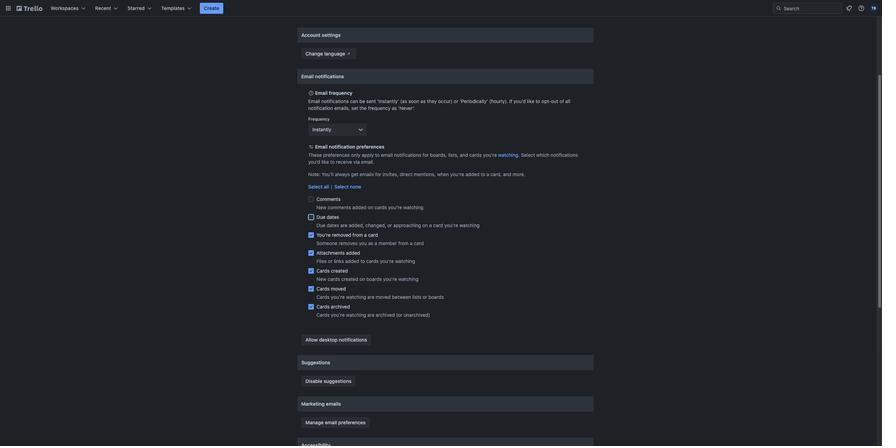 Task type: vqa. For each thing, say whether or not it's contained in the screenshot.
the top LIKE
yes



Task type: locate. For each thing, give the bounding box(es) containing it.
starred
[[128, 5, 145, 11]]

select right .
[[521, 152, 535, 158]]

1 new from the top
[[317, 204, 327, 210]]

email.
[[361, 159, 375, 165]]

moved up the cards archived
[[331, 286, 346, 292]]

like inside email notifications can be sent 'instantly' (as soon as they occur) or 'periodically' (hourly). if you'd like to opt-out of all notification emails, set the frequency as 'never'.
[[527, 98, 535, 104]]

0 horizontal spatial archived
[[331, 304, 350, 310]]

0 horizontal spatial all
[[324, 184, 329, 190]]

email right "apply"
[[381, 152, 393, 158]]

card up someone removes you as a member from a card
[[368, 232, 378, 238]]

if
[[510, 98, 513, 104]]

archived left (or
[[376, 312, 395, 318]]

0 horizontal spatial from
[[353, 232, 363, 238]]

0 vertical spatial moved
[[331, 286, 346, 292]]

and right the card,
[[503, 171, 512, 177]]

email down email notifications
[[315, 90, 328, 96]]

email notifications
[[302, 73, 344, 79]]

someone
[[317, 240, 338, 246]]

0 vertical spatial from
[[353, 232, 363, 238]]

on for boards
[[360, 276, 365, 282]]

1 horizontal spatial emails
[[360, 171, 374, 177]]

2 new from the top
[[317, 276, 327, 282]]

to left receive
[[331, 159, 335, 165]]

1 horizontal spatial like
[[527, 98, 535, 104]]

notification
[[308, 105, 333, 111], [329, 144, 355, 150]]

added
[[466, 171, 480, 177], [353, 204, 367, 210], [346, 250, 360, 256], [345, 258, 360, 264]]

you'd inside email notifications can be sent 'instantly' (as soon as they occur) or 'periodically' (hourly). if you'd like to opt-out of all notification emails, set the frequency as 'never'.
[[514, 98, 526, 104]]

cards down cards created
[[328, 276, 340, 282]]

on for cards
[[368, 204, 374, 210]]

added up added,
[[353, 204, 367, 210]]

dates down due dates
[[327, 222, 339, 228]]

frequency down sent
[[368, 105, 391, 111]]

0 horizontal spatial as
[[369, 240, 374, 246]]

1 horizontal spatial frequency
[[368, 105, 391, 111]]

0 horizontal spatial email
[[325, 420, 337, 426]]

1 horizontal spatial and
[[503, 171, 512, 177]]

|
[[331, 184, 333, 190]]

and right "lists,"
[[460, 152, 468, 158]]

change
[[306, 51, 323, 57]]

notifications inside 'link'
[[339, 337, 367, 343]]

0 vertical spatial new
[[317, 204, 327, 210]]

from down added,
[[353, 232, 363, 238]]

0 horizontal spatial moved
[[331, 286, 346, 292]]

allow desktop notifications
[[306, 337, 367, 343]]

cards
[[317, 268, 330, 274], [317, 286, 330, 292], [317, 294, 330, 300], [317, 304, 330, 310], [317, 312, 330, 318]]

0 vertical spatial due
[[317, 214, 326, 220]]

occur)
[[438, 98, 453, 104]]

1 vertical spatial new
[[317, 276, 327, 282]]

due for due dates are added, changed, or approaching on a card you're watching
[[317, 222, 326, 228]]

email notification preferences
[[315, 144, 385, 150]]

from right member
[[399, 240, 409, 246]]

notifications right desktop
[[339, 337, 367, 343]]

as down 'instantly'
[[392, 105, 397, 111]]

a up the you at the left bottom of page
[[364, 232, 367, 238]]

email for email notifications can be sent 'instantly' (as soon as they occur) or 'periodically' (hourly). if you'd like to opt-out of all notification emails, set the frequency as 'never'.
[[308, 98, 320, 104]]

like left opt-
[[527, 98, 535, 104]]

to inside email notifications can be sent 'instantly' (as soon as they occur) or 'periodically' (hourly). if you'd like to opt-out of all notification emails, set the frequency as 'never'.
[[536, 98, 541, 104]]

'never'.
[[398, 105, 415, 111]]

all left |
[[324, 184, 329, 190]]

card down approaching
[[414, 240, 424, 246]]

card right approaching
[[433, 222, 443, 228]]

1 vertical spatial due
[[317, 222, 326, 228]]

cards archived
[[317, 304, 350, 310]]

1 vertical spatial are
[[368, 294, 375, 300]]

1 horizontal spatial archived
[[376, 312, 395, 318]]

or right occur)
[[454, 98, 459, 104]]

2 vertical spatial as
[[369, 240, 374, 246]]

you'd down 'these'
[[308, 159, 320, 165]]

0 horizontal spatial card
[[368, 232, 378, 238]]

dates for due dates are added, changed, or approaching on a card you're watching
[[327, 222, 339, 228]]

language
[[325, 51, 345, 57]]

1 vertical spatial emails
[[326, 401, 341, 407]]

always
[[335, 171, 350, 177]]

2 horizontal spatial select
[[521, 152, 535, 158]]

4 cards from the top
[[317, 304, 330, 310]]

1 vertical spatial frequency
[[368, 105, 391, 111]]

back to home image
[[17, 3, 42, 14]]

email
[[381, 152, 393, 158], [325, 420, 337, 426]]

added left the card,
[[466, 171, 480, 177]]

notification up frequency
[[308, 105, 333, 111]]

you'd inside '. select which notifications you'd like to receive via email.'
[[308, 159, 320, 165]]

1 vertical spatial moved
[[376, 294, 391, 300]]

1 horizontal spatial boards
[[429, 294, 444, 300]]

notifications right the which
[[551, 152, 578, 158]]

select all | select none
[[308, 184, 362, 190]]

are up the cards you're watching are archived (or unarchived)
[[368, 294, 375, 300]]

notifications down email frequency
[[322, 98, 349, 104]]

to
[[536, 98, 541, 104], [375, 152, 380, 158], [331, 159, 335, 165], [481, 171, 486, 177], [361, 258, 365, 264]]

0 vertical spatial notification
[[308, 105, 333, 111]]

1 due from the top
[[317, 214, 326, 220]]

for left invites, on the left top
[[376, 171, 382, 177]]

more.
[[513, 171, 526, 177]]

cards for cards you're watching are archived (or unarchived)
[[317, 312, 330, 318]]

email notifications can be sent 'instantly' (as soon as they occur) or 'periodically' (hourly). if you'd like to opt-out of all notification emails, set the frequency as 'never'.
[[308, 98, 571, 111]]

moved
[[331, 286, 346, 292], [376, 294, 391, 300]]

'instantly'
[[378, 98, 399, 104]]

to left the card,
[[481, 171, 486, 177]]

0 vertical spatial preferences
[[357, 144, 385, 150]]

1 vertical spatial dates
[[327, 222, 339, 228]]

workspaces
[[51, 5, 79, 11]]

frequency inside email notifications can be sent 'instantly' (as soon as they occur) or 'periodically' (hourly). if you'd like to opt-out of all notification emails, set the frequency as 'never'.
[[368, 105, 391, 111]]

are
[[341, 222, 348, 228], [368, 294, 375, 300], [368, 312, 375, 318]]

0 vertical spatial and
[[460, 152, 468, 158]]

0 vertical spatial frequency
[[329, 90, 353, 96]]

the
[[360, 105, 367, 111]]

emails up manage email preferences
[[326, 401, 341, 407]]

emails
[[360, 171, 374, 177], [326, 401, 341, 407]]

out
[[551, 98, 559, 104]]

or right lists
[[423, 294, 428, 300]]

as
[[421, 98, 426, 104], [392, 105, 397, 111], [369, 240, 374, 246]]

settings
[[322, 32, 341, 38]]

from
[[353, 232, 363, 238], [399, 240, 409, 246]]

due dates
[[317, 214, 339, 220]]

new for new cards created on boards you're watching
[[317, 276, 327, 282]]

between
[[392, 294, 411, 300]]

2 cards from the top
[[317, 286, 330, 292]]

Search field
[[782, 3, 842, 13]]

select right |
[[335, 184, 349, 190]]

for left boards, at top
[[423, 152, 429, 158]]

open information menu image
[[859, 5, 866, 12]]

of
[[560, 98, 565, 104]]

cards down someone removes you as a member from a card
[[367, 258, 379, 264]]

2 horizontal spatial on
[[423, 222, 428, 228]]

1 horizontal spatial on
[[368, 204, 374, 210]]

sm image
[[345, 50, 352, 57]]

you'd
[[514, 98, 526, 104], [308, 159, 320, 165]]

on down files or links added to cards you're watching
[[360, 276, 365, 282]]

1 vertical spatial boards
[[429, 294, 444, 300]]

1 horizontal spatial moved
[[376, 294, 391, 300]]

cards
[[470, 152, 482, 158], [375, 204, 387, 210], [367, 258, 379, 264], [328, 276, 340, 282]]

email right manage
[[325, 420, 337, 426]]

create
[[204, 5, 219, 11]]

manage email preferences
[[306, 420, 366, 426]]

can
[[350, 98, 358, 104]]

email up frequency
[[308, 98, 320, 104]]

2 vertical spatial are
[[368, 312, 375, 318]]

1 vertical spatial all
[[324, 184, 329, 190]]

notification up receive
[[329, 144, 355, 150]]

dates for due dates
[[327, 214, 339, 220]]

select down note:
[[308, 184, 323, 190]]

1 cards from the top
[[317, 268, 330, 274]]

0 vertical spatial like
[[527, 98, 535, 104]]

new down cards created
[[317, 276, 327, 282]]

archived down cards moved
[[331, 304, 350, 310]]

like down 'these'
[[322, 159, 329, 165]]

set
[[352, 105, 359, 111]]

create button
[[200, 3, 224, 14]]

1 vertical spatial notification
[[329, 144, 355, 150]]

cards created
[[317, 268, 348, 274]]

you
[[359, 240, 367, 246]]

on up "changed,"
[[368, 204, 374, 210]]

dates down 'comments'
[[327, 214, 339, 220]]

(or
[[396, 312, 403, 318]]

for
[[423, 152, 429, 158], [376, 171, 382, 177]]

email for email notifications
[[302, 73, 314, 79]]

like
[[527, 98, 535, 104], [322, 159, 329, 165]]

2 vertical spatial preferences
[[339, 420, 366, 426]]

0 vertical spatial you'd
[[514, 98, 526, 104]]

to inside '. select which notifications you'd like to receive via email.'
[[331, 159, 335, 165]]

1 horizontal spatial you'd
[[514, 98, 526, 104]]

as left they
[[421, 98, 426, 104]]

1 vertical spatial like
[[322, 159, 329, 165]]

1 vertical spatial you'd
[[308, 159, 320, 165]]

2 due from the top
[[317, 222, 326, 228]]

instantly
[[313, 127, 332, 132]]

cards up "changed,"
[[375, 204, 387, 210]]

1 vertical spatial archived
[[376, 312, 395, 318]]

0 horizontal spatial boards
[[367, 276, 382, 282]]

(as
[[401, 98, 407, 104]]

0 horizontal spatial for
[[376, 171, 382, 177]]

a
[[487, 171, 490, 177], [430, 222, 432, 228], [364, 232, 367, 238], [375, 240, 378, 246], [410, 240, 413, 246]]

suggestions
[[302, 360, 330, 366]]

all right of
[[566, 98, 571, 104]]

are up removed
[[341, 222, 348, 228]]

emails right the get
[[360, 171, 374, 177]]

3 cards from the top
[[317, 294, 330, 300]]

1 vertical spatial as
[[392, 105, 397, 111]]

5 cards from the top
[[317, 312, 330, 318]]

select none button
[[335, 183, 362, 190]]

cards you're watching are moved between lists or boards
[[317, 294, 444, 300]]

1 horizontal spatial from
[[399, 240, 409, 246]]

you're
[[483, 152, 497, 158], [451, 171, 465, 177], [389, 204, 402, 210], [445, 222, 459, 228], [380, 258, 394, 264], [384, 276, 397, 282], [331, 294, 345, 300], [331, 312, 345, 318]]

and
[[460, 152, 468, 158], [503, 171, 512, 177]]

0 horizontal spatial emails
[[326, 401, 341, 407]]

are down cards you're watching are moved between lists or boards on the bottom of page
[[368, 312, 375, 318]]

2 dates from the top
[[327, 222, 339, 228]]

due
[[317, 214, 326, 220], [317, 222, 326, 228]]

cards for cards moved
[[317, 286, 330, 292]]

card
[[433, 222, 443, 228], [368, 232, 378, 238], [414, 240, 424, 246]]

0 vertical spatial all
[[566, 98, 571, 104]]

boards right lists
[[429, 294, 444, 300]]

comments
[[317, 196, 341, 202]]

all
[[566, 98, 571, 104], [324, 184, 329, 190]]

email inside email notifications can be sent 'instantly' (as soon as they occur) or 'periodically' (hourly). if you'd like to opt-out of all notification emails, set the frequency as 'never'.
[[308, 98, 320, 104]]

0 vertical spatial email
[[381, 152, 393, 158]]

preferences
[[357, 144, 385, 150], [323, 152, 350, 158], [339, 420, 366, 426]]

1 vertical spatial and
[[503, 171, 512, 177]]

1 dates from the top
[[327, 214, 339, 220]]

to left opt-
[[536, 98, 541, 104]]

2 vertical spatial on
[[360, 276, 365, 282]]

1 horizontal spatial card
[[414, 240, 424, 246]]

0 vertical spatial dates
[[327, 214, 339, 220]]

on right approaching
[[423, 222, 428, 228]]

be
[[360, 98, 365, 104]]

you'd right if
[[514, 98, 526, 104]]

0 vertical spatial emails
[[360, 171, 374, 177]]

disable suggestions
[[306, 378, 352, 384]]

1 vertical spatial created
[[342, 276, 359, 282]]

.
[[519, 152, 520, 158]]

recent button
[[91, 3, 122, 14]]

lists,
[[449, 152, 459, 158]]

0 vertical spatial on
[[368, 204, 374, 210]]

email up 'these'
[[315, 144, 328, 150]]

workspaces button
[[47, 3, 90, 14]]

moved left between
[[376, 294, 391, 300]]

created down links
[[331, 268, 348, 274]]

0 vertical spatial card
[[433, 222, 443, 228]]

0 horizontal spatial on
[[360, 276, 365, 282]]

frequency up emails,
[[329, 90, 353, 96]]

1 horizontal spatial all
[[566, 98, 571, 104]]

lists
[[413, 294, 422, 300]]

1 horizontal spatial for
[[423, 152, 429, 158]]

boards up cards you're watching are moved between lists or boards on the bottom of page
[[367, 276, 382, 282]]

0 horizontal spatial like
[[322, 159, 329, 165]]

new down comments
[[317, 204, 327, 210]]

2 horizontal spatial as
[[421, 98, 426, 104]]

all inside email notifications can be sent 'instantly' (as soon as they occur) or 'periodically' (hourly). if you'd like to opt-out of all notification emails, set the frequency as 'never'.
[[566, 98, 571, 104]]

notification inside email notifications can be sent 'instantly' (as soon as they occur) or 'periodically' (hourly). if you'd like to opt-out of all notification emails, set the frequency as 'never'.
[[308, 105, 333, 111]]

on
[[368, 204, 374, 210], [423, 222, 428, 228], [360, 276, 365, 282]]

email down change
[[302, 73, 314, 79]]

0 vertical spatial as
[[421, 98, 426, 104]]

0 horizontal spatial you'd
[[308, 159, 320, 165]]

allow
[[306, 337, 318, 343]]

2 horizontal spatial card
[[433, 222, 443, 228]]

created down cards created
[[342, 276, 359, 282]]

as right the you at the left bottom of page
[[369, 240, 374, 246]]



Task type: describe. For each thing, give the bounding box(es) containing it.
watching link
[[499, 152, 519, 158]]

removes
[[339, 240, 358, 246]]

0 vertical spatial boards
[[367, 276, 382, 282]]

notifications up 'direct'
[[394, 152, 422, 158]]

note: you'll always get emails for invites, direct mentions, when you're added to a card, and more.
[[308, 171, 526, 177]]

disable suggestions link
[[302, 376, 356, 387]]

only
[[351, 152, 361, 158]]

2 vertical spatial card
[[414, 240, 424, 246]]

tyler black (tylerblack440) image
[[870, 4, 879, 12]]

you're
[[317, 232, 331, 238]]

recent
[[95, 5, 111, 11]]

marketing
[[302, 401, 325, 407]]

invites,
[[383, 171, 399, 177]]

mentions,
[[414, 171, 436, 177]]

1 vertical spatial from
[[399, 240, 409, 246]]

1 vertical spatial on
[[423, 222, 428, 228]]

are for cards moved
[[368, 294, 375, 300]]

0 vertical spatial are
[[341, 222, 348, 228]]

emails,
[[335, 105, 350, 111]]

added right links
[[345, 258, 360, 264]]

to down the you at the left bottom of page
[[361, 258, 365, 264]]

a left the card,
[[487, 171, 490, 177]]

0 horizontal spatial select
[[308, 184, 323, 190]]

when
[[437, 171, 449, 177]]

you're removed from a card
[[317, 232, 378, 238]]

attachments
[[317, 250, 345, 256]]

added,
[[349, 222, 364, 228]]

receive
[[336, 159, 352, 165]]

sent
[[367, 98, 376, 104]]

or down attachments
[[328, 258, 333, 264]]

these preferences only apply to email notifications for boards, lists, and cards you're watching
[[308, 152, 519, 158]]

cards for cards archived
[[317, 304, 330, 310]]

email for email frequency
[[315, 90, 328, 96]]

get
[[351, 171, 359, 177]]

to right "apply"
[[375, 152, 380, 158]]

0 vertical spatial archived
[[331, 304, 350, 310]]

1 horizontal spatial as
[[392, 105, 397, 111]]

a down approaching
[[410, 240, 413, 246]]

1 vertical spatial card
[[368, 232, 378, 238]]

apply
[[362, 152, 374, 158]]

unarchived)
[[404, 312, 430, 318]]

via
[[354, 159, 360, 165]]

files or links added to cards you're watching
[[317, 258, 416, 264]]

'periodically'
[[460, 98, 488, 104]]

or right "changed,"
[[388, 222, 392, 228]]

1 vertical spatial preferences
[[323, 152, 350, 158]]

cards for cards you're watching are moved between lists or boards
[[317, 294, 330, 300]]

changed,
[[366, 222, 386, 228]]

attachments added
[[317, 250, 360, 256]]

primary element
[[0, 0, 883, 17]]

manage
[[306, 420, 324, 426]]

1 horizontal spatial select
[[335, 184, 349, 190]]

1 vertical spatial email
[[325, 420, 337, 426]]

a right approaching
[[430, 222, 432, 228]]

change language link
[[302, 48, 356, 59]]

notifications inside email notifications can be sent 'instantly' (as soon as they occur) or 'periodically' (hourly). if you'd like to opt-out of all notification emails, set the frequency as 'never'.
[[322, 98, 349, 104]]

cards you're watching are archived (or unarchived)
[[317, 312, 430, 318]]

manage email preferences link
[[302, 417, 370, 428]]

comments
[[328, 204, 351, 210]]

cards for cards created
[[317, 268, 330, 274]]

email for email notification preferences
[[315, 144, 328, 150]]

select inside '. select which notifications you'd like to receive via email.'
[[521, 152, 535, 158]]

due dates are added, changed, or approaching on a card you're watching
[[317, 222, 480, 228]]

preferences for notification
[[357, 144, 385, 150]]

new comments added on cards you're watching
[[317, 204, 424, 210]]

a left member
[[375, 240, 378, 246]]

search image
[[777, 6, 782, 11]]

0 vertical spatial created
[[331, 268, 348, 274]]

removed
[[332, 232, 351, 238]]

you'll
[[322, 171, 334, 177]]

soon
[[409, 98, 420, 104]]

cards right "lists,"
[[470, 152, 482, 158]]

marketing emails
[[302, 401, 341, 407]]

like inside '. select which notifications you'd like to receive via email.'
[[322, 159, 329, 165]]

frequency
[[308, 117, 330, 122]]

disable
[[306, 378, 323, 384]]

templates
[[161, 5, 185, 11]]

notifications up email frequency
[[315, 73, 344, 79]]

0 vertical spatial for
[[423, 152, 429, 158]]

approaching
[[394, 222, 421, 228]]

0 notifications image
[[846, 4, 854, 12]]

or inside email notifications can be sent 'instantly' (as soon as they occur) or 'periodically' (hourly). if you'd like to opt-out of all notification emails, set the frequency as 'never'.
[[454, 98, 459, 104]]

note:
[[308, 171, 321, 177]]

0 horizontal spatial and
[[460, 152, 468, 158]]

these
[[308, 152, 322, 158]]

. select which notifications you'd like to receive via email.
[[308, 152, 578, 165]]

account
[[302, 32, 321, 38]]

someone removes you as a member from a card
[[317, 240, 424, 246]]

select all button
[[308, 183, 329, 190]]

desktop
[[319, 337, 338, 343]]

due for due dates
[[317, 214, 326, 220]]

new cards created on boards you're watching
[[317, 276, 419, 282]]

preferences for email
[[339, 420, 366, 426]]

direct
[[400, 171, 413, 177]]

opt-
[[542, 98, 551, 104]]

cards moved
[[317, 286, 346, 292]]

none
[[350, 184, 362, 190]]

card,
[[491, 171, 502, 177]]

0 horizontal spatial frequency
[[329, 90, 353, 96]]

1 horizontal spatial email
[[381, 152, 393, 158]]

links
[[334, 258, 344, 264]]

member
[[379, 240, 397, 246]]

are for cards archived
[[368, 312, 375, 318]]

1 vertical spatial for
[[376, 171, 382, 177]]

email frequency
[[315, 90, 353, 96]]

suggestions
[[324, 378, 352, 384]]

files
[[317, 258, 327, 264]]

which
[[537, 152, 550, 158]]

notifications inside '. select which notifications you'd like to receive via email.'
[[551, 152, 578, 158]]

boards,
[[430, 152, 447, 158]]

added down removes
[[346, 250, 360, 256]]

new for new comments added on cards you're watching
[[317, 204, 327, 210]]

templates button
[[157, 3, 196, 14]]

they
[[427, 98, 437, 104]]

(hourly).
[[490, 98, 509, 104]]

allow desktop notifications link
[[302, 334, 372, 346]]

account settings
[[302, 32, 341, 38]]



